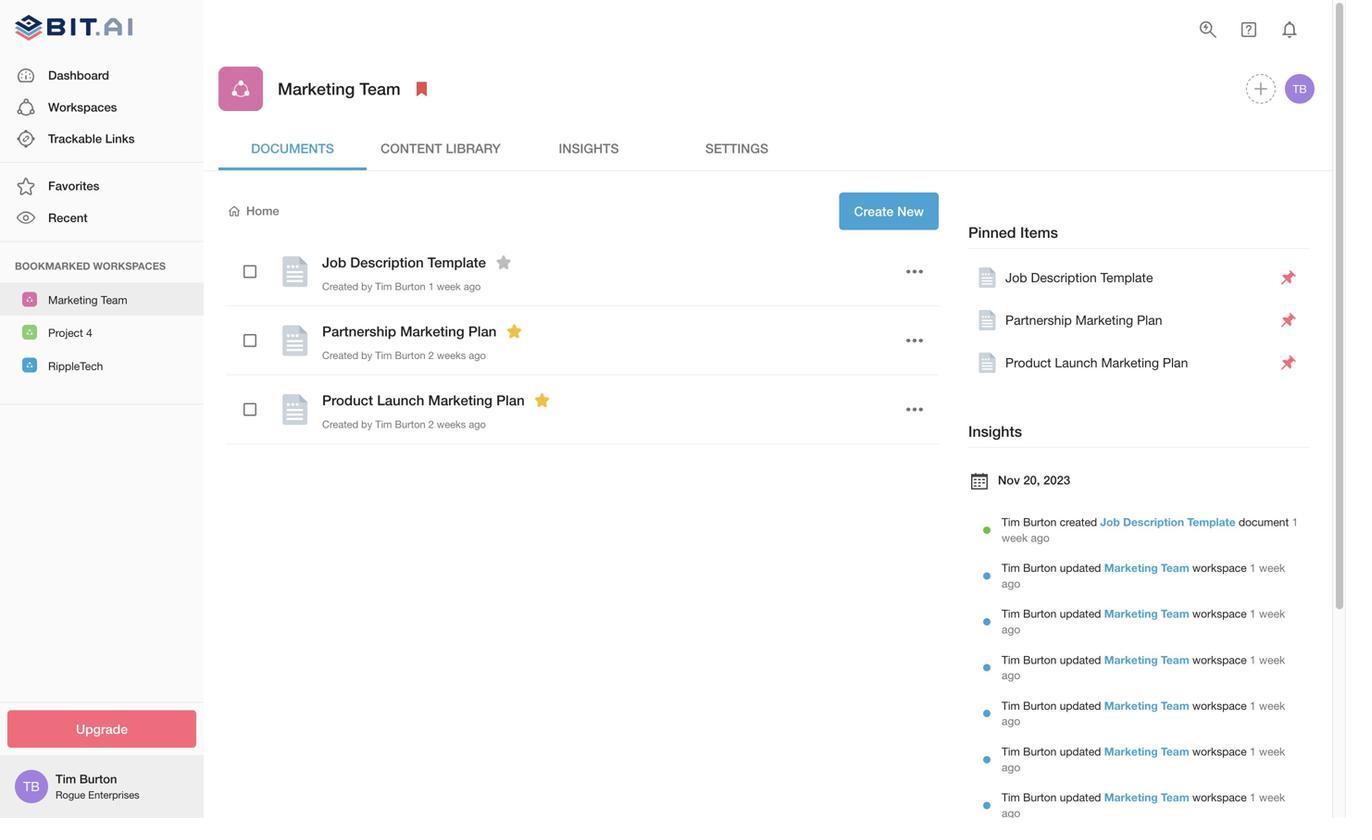 Task type: locate. For each thing, give the bounding box(es) containing it.
1 updated from the top
[[1060, 562, 1102, 575]]

5 1 week ago from the top
[[1002, 700, 1286, 728]]

2 2 from the top
[[429, 419, 434, 431]]

partnership marketing plan up product launch marketing plan link
[[1006, 313, 1163, 328]]

weeks
[[437, 350, 466, 362], [437, 419, 466, 431]]

1 by from the top
[[361, 281, 373, 293]]

job
[[322, 254, 347, 271], [1006, 270, 1028, 285], [1101, 516, 1121, 529]]

job up "created by tim burton 1 week ago"
[[322, 254, 347, 271]]

1 vertical spatial job description template link
[[1101, 516, 1236, 529]]

template up "created by tim burton 1 week ago"
[[428, 254, 486, 271]]

2 updated from the top
[[1060, 608, 1102, 621]]

0 horizontal spatial marketing team
[[48, 294, 127, 307]]

2 vertical spatial by
[[361, 419, 373, 431]]

library
[[446, 141, 501, 156]]

product
[[1006, 355, 1052, 371], [322, 392, 373, 409]]

project 4
[[48, 327, 92, 340]]

1
[[429, 281, 434, 293], [1293, 516, 1299, 529], [1250, 562, 1257, 575], [1250, 608, 1257, 621], [1250, 654, 1257, 667], [1250, 700, 1257, 713], [1250, 746, 1257, 759], [1250, 791, 1257, 804]]

1 vertical spatial weeks
[[437, 419, 466, 431]]

0 vertical spatial insights
[[559, 141, 619, 156]]

1 vertical spatial tb
[[23, 779, 40, 795]]

partnership
[[1006, 313, 1072, 328], [322, 323, 396, 340]]

tim burton created job description template document
[[1002, 516, 1289, 529]]

1 created from the top
[[322, 281, 359, 293]]

weeks for marketing
[[437, 419, 466, 431]]

plan left remove favorite image
[[468, 323, 497, 340]]

tab list
[[219, 126, 1318, 170]]

tim inside tim burton rogue enterprises
[[56, 773, 76, 787]]

3 by from the top
[[361, 419, 373, 431]]

partnership marketing plan down "created by tim burton 1 week ago"
[[322, 323, 497, 340]]

0 horizontal spatial insights
[[559, 141, 619, 156]]

1 vertical spatial marketing team
[[48, 294, 127, 307]]

template up partnership marketing plan link
[[1101, 270, 1154, 285]]

plan up product launch marketing plan link
[[1137, 313, 1163, 328]]

product launch marketing plan
[[1006, 355, 1189, 371], [322, 392, 525, 409]]

template
[[428, 254, 486, 271], [1101, 270, 1154, 285], [1188, 516, 1236, 529]]

partnership marketing plan link
[[976, 309, 1275, 332]]

create new
[[854, 204, 924, 219]]

by for job
[[361, 281, 373, 293]]

1 vertical spatial product
[[322, 392, 373, 409]]

team
[[360, 79, 401, 99], [101, 294, 127, 307], [1161, 562, 1190, 575], [1161, 608, 1190, 621], [1161, 654, 1190, 667], [1161, 700, 1190, 713], [1161, 746, 1190, 759], [1161, 791, 1190, 804]]

create new button
[[840, 193, 939, 230]]

0 vertical spatial 2
[[429, 350, 434, 362]]

home
[[246, 204, 279, 218]]

description up "created by tim burton 1 week ago"
[[350, 254, 424, 271]]

1 horizontal spatial product
[[1006, 355, 1052, 371]]

project
[[48, 327, 83, 340]]

1 horizontal spatial product launch marketing plan
[[1006, 355, 1189, 371]]

plan down partnership marketing plan link
[[1163, 355, 1189, 371]]

dashboard button
[[0, 60, 204, 91]]

1 vertical spatial created
[[322, 350, 359, 362]]

marketing inside product launch marketing plan link
[[1102, 355, 1160, 371]]

3 updated from the top
[[1060, 654, 1102, 667]]

0 vertical spatial marketing team
[[278, 79, 401, 99]]

document
[[1239, 516, 1289, 529]]

0 vertical spatial tb
[[1293, 82, 1307, 95]]

weeks for plan
[[437, 350, 466, 362]]

description right created
[[1124, 516, 1185, 529]]

1 horizontal spatial partnership
[[1006, 313, 1072, 328]]

3 created from the top
[[322, 419, 359, 431]]

by for product
[[361, 419, 373, 431]]

0 vertical spatial job description template link
[[976, 267, 1275, 289]]

links
[[105, 132, 135, 146]]

product launch marketing plan inside product launch marketing plan link
[[1006, 355, 1189, 371]]

2 by from the top
[[361, 350, 373, 362]]

1 weeks from the top
[[437, 350, 466, 362]]

created for partnership
[[322, 350, 359, 362]]

2 weeks from the top
[[437, 419, 466, 431]]

marketing team link
[[1105, 562, 1190, 575], [1105, 608, 1190, 621], [1105, 654, 1190, 667], [1105, 700, 1190, 713], [1105, 746, 1190, 759], [1105, 791, 1190, 804]]

workspaces button
[[0, 91, 204, 123]]

insights
[[559, 141, 619, 156], [969, 423, 1023, 440]]

created by tim burton 2 weeks ago for marketing
[[322, 350, 486, 362]]

new
[[898, 204, 924, 219]]

job right created
[[1101, 516, 1121, 529]]

burton
[[395, 281, 426, 293], [395, 350, 426, 362], [395, 419, 426, 431], [1024, 516, 1057, 529], [1024, 562, 1057, 575], [1024, 608, 1057, 621], [1024, 654, 1057, 667], [1024, 700, 1057, 713], [1024, 746, 1057, 759], [79, 773, 117, 787], [1024, 791, 1057, 804]]

1 vertical spatial insights
[[969, 423, 1023, 440]]

created
[[1060, 516, 1098, 529]]

team inside button
[[101, 294, 127, 307]]

burton inside tim burton rogue enterprises
[[79, 773, 117, 787]]

6 marketing team link from the top
[[1105, 791, 1190, 804]]

job description template down items
[[1006, 270, 1154, 285]]

job description template link
[[976, 267, 1275, 289], [1101, 516, 1236, 529]]

created
[[322, 281, 359, 293], [322, 350, 359, 362], [322, 419, 359, 431]]

partnership down "created by tim burton 1 week ago"
[[322, 323, 396, 340]]

1 vertical spatial 2
[[429, 419, 434, 431]]

0 vertical spatial by
[[361, 281, 373, 293]]

created by tim burton 2 weeks ago
[[322, 350, 486, 362], [322, 419, 486, 431]]

3 marketing team link from the top
[[1105, 654, 1190, 667]]

workspace
[[1193, 562, 1247, 575], [1193, 608, 1247, 621], [1193, 654, 1247, 667], [1193, 700, 1247, 713], [1193, 746, 1247, 759], [1193, 791, 1247, 804]]

marketing team button
[[0, 283, 204, 316]]

job description template link right created
[[1101, 516, 1236, 529]]

favorites button
[[0, 171, 204, 202]]

tb
[[1293, 82, 1307, 95], [23, 779, 40, 795]]

0 horizontal spatial partnership
[[322, 323, 396, 340]]

2 horizontal spatial job
[[1101, 516, 1121, 529]]

1 horizontal spatial partnership marketing plan
[[1006, 313, 1163, 328]]

1 horizontal spatial launch
[[1055, 355, 1098, 371]]

2 created from the top
[[322, 350, 359, 362]]

by
[[361, 281, 373, 293], [361, 350, 373, 362], [361, 419, 373, 431]]

by for partnership
[[361, 350, 373, 362]]

plan left remove favorite icon
[[497, 392, 525, 409]]

content library link
[[367, 126, 515, 170]]

0 vertical spatial product
[[1006, 355, 1052, 371]]

project 4 button
[[0, 316, 204, 349]]

1 vertical spatial product launch marketing plan
[[322, 392, 525, 409]]

1 vertical spatial by
[[361, 350, 373, 362]]

marketing
[[278, 79, 355, 99], [48, 294, 98, 307], [1076, 313, 1134, 328], [400, 323, 465, 340], [1102, 355, 1160, 371], [428, 392, 493, 409], [1105, 562, 1158, 575], [1105, 608, 1158, 621], [1105, 654, 1158, 667], [1105, 700, 1158, 713], [1105, 746, 1158, 759], [1105, 791, 1158, 804]]

0 horizontal spatial product launch marketing plan
[[322, 392, 525, 409]]

partnership marketing plan
[[1006, 313, 1163, 328], [322, 323, 497, 340]]

launch
[[1055, 355, 1098, 371], [377, 392, 424, 409]]

1 week ago
[[1002, 516, 1299, 544], [1002, 562, 1286, 590], [1002, 608, 1286, 636], [1002, 654, 1286, 682], [1002, 700, 1286, 728], [1002, 746, 1286, 774], [1002, 791, 1286, 819]]

bookmarked workspaces
[[15, 260, 166, 272]]

tim burton updated marketing team workspace
[[1002, 562, 1247, 575], [1002, 608, 1247, 621], [1002, 654, 1247, 667], [1002, 700, 1247, 713], [1002, 746, 1247, 759], [1002, 791, 1247, 804]]

4 workspace from the top
[[1193, 700, 1247, 713]]

plan
[[1137, 313, 1163, 328], [468, 323, 497, 340], [1163, 355, 1189, 371], [497, 392, 525, 409]]

1 horizontal spatial job
[[1006, 270, 1028, 285]]

1 horizontal spatial tb
[[1293, 82, 1307, 95]]

created by tim burton 1 week ago
[[322, 281, 481, 293]]

trackable links
[[48, 132, 135, 146]]

tim
[[375, 281, 392, 293], [375, 350, 392, 362], [375, 419, 392, 431], [1002, 516, 1020, 529], [1002, 562, 1020, 575], [1002, 608, 1020, 621], [1002, 654, 1020, 667], [1002, 700, 1020, 713], [1002, 746, 1020, 759], [56, 773, 76, 787], [1002, 791, 1020, 804]]

0 vertical spatial created by tim burton 2 weeks ago
[[322, 350, 486, 362]]

2 workspace from the top
[[1193, 608, 1247, 621]]

2 created by tim burton 2 weeks ago from the top
[[322, 419, 486, 431]]

created by tim burton 2 weeks ago for launch
[[322, 419, 486, 431]]

0 horizontal spatial launch
[[377, 392, 424, 409]]

job description template link up partnership marketing plan link
[[976, 267, 1275, 289]]

created for job
[[322, 281, 359, 293]]

marketing team up documents
[[278, 79, 401, 99]]

marketing team up 4
[[48, 294, 127, 307]]

6 updated from the top
[[1060, 791, 1102, 804]]

7 1 week ago from the top
[[1002, 791, 1286, 819]]

updated
[[1060, 562, 1102, 575], [1060, 608, 1102, 621], [1060, 654, 1102, 667], [1060, 700, 1102, 713], [1060, 746, 1102, 759], [1060, 791, 1102, 804]]

partnership down items
[[1006, 313, 1072, 328]]

2 for launch
[[429, 419, 434, 431]]

marketing inside marketing team button
[[48, 294, 98, 307]]

2 1 week ago from the top
[[1002, 562, 1286, 590]]

0 vertical spatial created
[[322, 281, 359, 293]]

job down pinned items
[[1006, 270, 1028, 285]]

marketing team
[[278, 79, 401, 99], [48, 294, 127, 307]]

0 vertical spatial weeks
[[437, 350, 466, 362]]

5 workspace from the top
[[1193, 746, 1247, 759]]

1 created by tim burton 2 weeks ago from the top
[[322, 350, 486, 362]]

week
[[437, 281, 461, 293], [1002, 531, 1028, 544], [1260, 562, 1286, 575], [1260, 608, 1286, 621], [1260, 654, 1286, 667], [1260, 700, 1286, 713], [1260, 746, 1286, 759], [1260, 791, 1286, 804]]

3 workspace from the top
[[1193, 654, 1247, 667]]

documents link
[[219, 126, 367, 170]]

job description template up "created by tim burton 1 week ago"
[[322, 254, 486, 271]]

rippletech
[[48, 360, 103, 373]]

1 vertical spatial created by tim burton 2 weeks ago
[[322, 419, 486, 431]]

2 horizontal spatial description
[[1124, 516, 1185, 529]]

0 horizontal spatial job
[[322, 254, 347, 271]]

1 vertical spatial launch
[[377, 392, 424, 409]]

description
[[350, 254, 424, 271], [1031, 270, 1097, 285], [1124, 516, 1185, 529]]

1 horizontal spatial job description template
[[1006, 270, 1154, 285]]

recent button
[[0, 202, 204, 234]]

0 horizontal spatial tb
[[23, 779, 40, 795]]

0 horizontal spatial product
[[322, 392, 373, 409]]

job description template
[[322, 254, 486, 271], [1006, 270, 1154, 285]]

description down items
[[1031, 270, 1097, 285]]

nov
[[998, 473, 1021, 488]]

2
[[429, 350, 434, 362], [429, 419, 434, 431]]

1 horizontal spatial insights
[[969, 423, 1023, 440]]

0 horizontal spatial partnership marketing plan
[[322, 323, 497, 340]]

1 2 from the top
[[429, 350, 434, 362]]

ago
[[464, 281, 481, 293], [469, 350, 486, 362], [469, 419, 486, 431], [1031, 531, 1050, 544], [1002, 577, 1021, 590], [1002, 623, 1021, 636], [1002, 669, 1021, 682], [1002, 715, 1021, 728], [1002, 761, 1021, 774], [1002, 807, 1021, 819]]

pinned items
[[969, 224, 1059, 241]]

template left document
[[1188, 516, 1236, 529]]

4 1 week ago from the top
[[1002, 654, 1286, 682]]

1 horizontal spatial template
[[1101, 270, 1154, 285]]

5 updated from the top
[[1060, 746, 1102, 759]]

0 vertical spatial product launch marketing plan
[[1006, 355, 1189, 371]]

0 horizontal spatial description
[[350, 254, 424, 271]]

2 vertical spatial created
[[322, 419, 359, 431]]

upgrade button
[[7, 711, 196, 748]]



Task type: describe. For each thing, give the bounding box(es) containing it.
4 marketing team link from the top
[[1105, 700, 1190, 713]]

marketing team inside button
[[48, 294, 127, 307]]

nov 20, 2023
[[998, 473, 1071, 488]]

6 1 week ago from the top
[[1002, 746, 1286, 774]]

0 horizontal spatial job description template
[[322, 254, 486, 271]]

trackable
[[48, 132, 102, 146]]

3 tim burton updated marketing team workspace from the top
[[1002, 654, 1247, 667]]

trackable links button
[[0, 123, 204, 155]]

pinned
[[969, 224, 1017, 241]]

created for product
[[322, 419, 359, 431]]

insights link
[[515, 126, 663, 170]]

tb button
[[1283, 71, 1318, 107]]

remove favorite image
[[503, 321, 526, 343]]

workspaces
[[48, 100, 117, 114]]

2 marketing team link from the top
[[1105, 608, 1190, 621]]

2 tim burton updated marketing team workspace from the top
[[1002, 608, 1247, 621]]

tim burton rogue enterprises
[[56, 773, 140, 802]]

0 horizontal spatial template
[[428, 254, 486, 271]]

settings
[[706, 141, 769, 156]]

4 tim burton updated marketing team workspace from the top
[[1002, 700, 1247, 713]]

remove favorite image
[[531, 390, 554, 412]]

dashboard
[[48, 68, 109, 83]]

marketing inside partnership marketing plan link
[[1076, 313, 1134, 328]]

insights inside tab list
[[559, 141, 619, 156]]

2 for marketing
[[429, 350, 434, 362]]

1 horizontal spatial description
[[1031, 270, 1097, 285]]

remove bookmark image
[[411, 78, 433, 100]]

content
[[381, 141, 442, 156]]

4
[[86, 327, 92, 340]]

recent
[[48, 211, 88, 225]]

tab list containing documents
[[219, 126, 1318, 170]]

1 horizontal spatial marketing team
[[278, 79, 401, 99]]

partnership inside partnership marketing plan link
[[1006, 313, 1072, 328]]

settings link
[[663, 126, 811, 170]]

6 tim burton updated marketing team workspace from the top
[[1002, 791, 1247, 804]]

product launch marketing plan link
[[976, 352, 1275, 374]]

1 marketing team link from the top
[[1105, 562, 1190, 575]]

rogue
[[56, 789, 85, 802]]

tb inside button
[[1293, 82, 1307, 95]]

content library
[[381, 141, 501, 156]]

workspaces
[[93, 260, 166, 272]]

0 vertical spatial launch
[[1055, 355, 1098, 371]]

5 tim burton updated marketing team workspace from the top
[[1002, 746, 1247, 759]]

6 workspace from the top
[[1193, 791, 1247, 804]]

1 workspace from the top
[[1193, 562, 1247, 575]]

documents
[[251, 141, 334, 156]]

20,
[[1024, 473, 1041, 488]]

2023
[[1044, 473, 1071, 488]]

upgrade
[[76, 722, 128, 737]]

favorites
[[48, 179, 99, 193]]

1 tim burton updated marketing team workspace from the top
[[1002, 562, 1247, 575]]

rippletech button
[[0, 349, 204, 382]]

3 1 week ago from the top
[[1002, 608, 1286, 636]]

2 horizontal spatial template
[[1188, 516, 1236, 529]]

4 updated from the top
[[1060, 700, 1102, 713]]

1 1 week ago from the top
[[1002, 516, 1299, 544]]

bookmarked
[[15, 260, 90, 272]]

create
[[854, 204, 894, 219]]

enterprises
[[88, 789, 140, 802]]

home link
[[226, 203, 279, 220]]

items
[[1021, 224, 1059, 241]]

5 marketing team link from the top
[[1105, 746, 1190, 759]]



Task type: vqa. For each thing, say whether or not it's contained in the screenshot.


